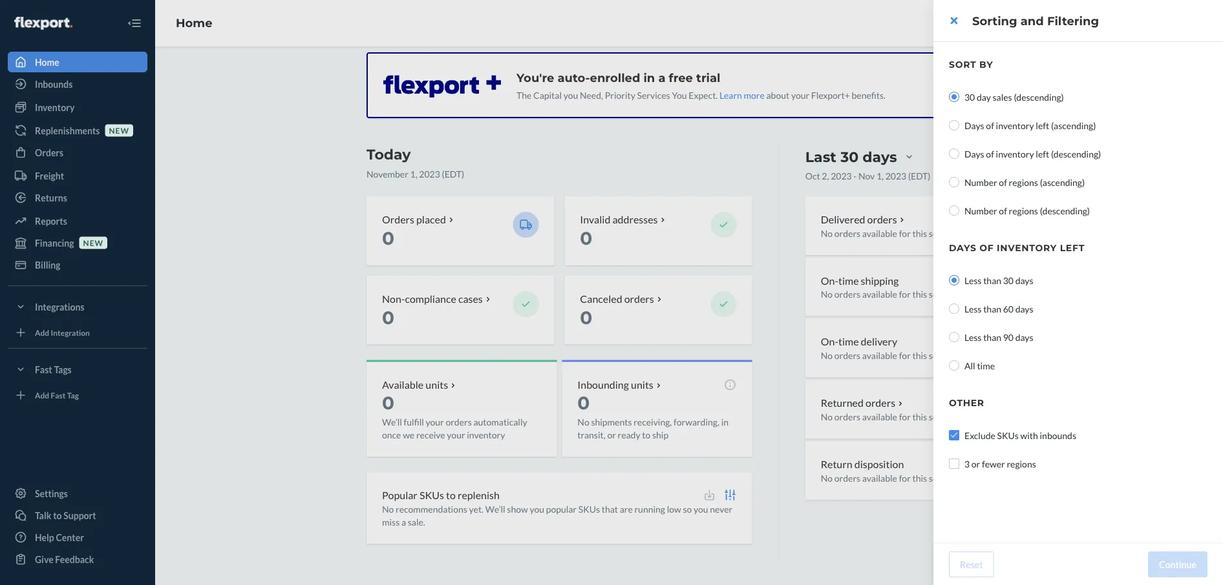 Task type: describe. For each thing, give the bounding box(es) containing it.
3
[[964, 459, 970, 470]]

2 vertical spatial left
[[1060, 243, 1085, 254]]

days of inventory left
[[949, 243, 1085, 254]]

left for (descending)
[[1036, 148, 1049, 159]]

90
[[1003, 332, 1014, 343]]

0 vertical spatial 30
[[964, 91, 975, 102]]

sort by
[[949, 59, 993, 70]]

less than 60 days
[[964, 303, 1033, 314]]

regions for (ascending)
[[1009, 177, 1038, 188]]

than for 30
[[983, 275, 1001, 286]]

day
[[977, 91, 991, 102]]

continue
[[1159, 559, 1197, 570]]

reset button
[[949, 552, 994, 578]]

30 day sales (descending)
[[964, 91, 1064, 102]]

and
[[1021, 14, 1044, 28]]

exclude skus with inbounds
[[964, 430, 1076, 441]]

sort
[[949, 59, 976, 70]]

days up less than 30 days
[[949, 243, 976, 254]]

days for less than 90 days
[[1015, 332, 1033, 343]]

sales
[[993, 91, 1012, 102]]

fewer
[[982, 459, 1005, 470]]

2 vertical spatial inventory
[[997, 243, 1057, 254]]

days for less than 60 days
[[1015, 303, 1033, 314]]

skus
[[997, 430, 1019, 441]]

close image
[[951, 16, 958, 26]]

continue button
[[1148, 552, 1208, 578]]

less than 90 days
[[964, 332, 1033, 343]]

by
[[979, 59, 993, 70]]

of for number of regions (descending)
[[999, 205, 1007, 216]]

3 or fewer regions
[[964, 459, 1036, 470]]

with
[[1020, 430, 1038, 441]]

0 vertical spatial (ascending)
[[1051, 120, 1096, 131]]

days of inventory left (descending)
[[964, 148, 1101, 159]]

days for days of inventory left (descending)
[[964, 148, 984, 159]]

all
[[964, 360, 975, 371]]

of for number of regions (ascending)
[[999, 177, 1007, 188]]

number of regions (descending)
[[964, 205, 1090, 216]]

of for days of inventory left (descending)
[[986, 148, 994, 159]]

time
[[977, 360, 995, 371]]

less for less than 90 days
[[964, 332, 982, 343]]



Task type: vqa. For each thing, say whether or not it's contained in the screenshot.
topmost 30
yes



Task type: locate. For each thing, give the bounding box(es) containing it.
1 horizontal spatial 30
[[1003, 275, 1014, 286]]

less up the less than 60 days
[[964, 275, 982, 286]]

of down day
[[986, 120, 994, 131]]

of down number of regions (ascending)
[[999, 205, 1007, 216]]

inbounds
[[1040, 430, 1076, 441]]

1 vertical spatial (descending)
[[1051, 148, 1101, 159]]

than up the less than 60 days
[[983, 275, 1001, 286]]

reset
[[960, 559, 983, 570]]

number for number of regions (descending)
[[964, 205, 997, 216]]

30
[[964, 91, 975, 102], [1003, 275, 1014, 286]]

regions right "fewer"
[[1007, 459, 1036, 470]]

2 days from the top
[[964, 148, 984, 159]]

days for days of inventory left (ascending)
[[964, 120, 984, 131]]

sorting
[[972, 14, 1017, 28]]

(descending) down number of regions (ascending)
[[1040, 205, 1090, 216]]

2 than from the top
[[983, 303, 1001, 314]]

number
[[964, 177, 997, 188], [964, 205, 997, 216]]

3 than from the top
[[983, 332, 1001, 343]]

days right "60"
[[1015, 303, 1033, 314]]

of for days of inventory left
[[979, 243, 994, 254]]

1 less from the top
[[964, 275, 982, 286]]

60
[[1003, 303, 1014, 314]]

inventory for (descending)
[[996, 148, 1034, 159]]

(ascending) down days of inventory left (descending)
[[1040, 177, 1085, 188]]

regions for (descending)
[[1009, 205, 1038, 216]]

inventory up number of regions (ascending)
[[996, 148, 1034, 159]]

left
[[1036, 120, 1049, 131], [1036, 148, 1049, 159], [1060, 243, 1085, 254]]

less
[[964, 275, 982, 286], [964, 303, 982, 314], [964, 332, 982, 343]]

1 vertical spatial 30
[[1003, 275, 1014, 286]]

days for less than 30 days
[[1015, 275, 1033, 286]]

left down the number of regions (descending)
[[1060, 243, 1085, 254]]

(ascending) up days of inventory left (descending)
[[1051, 120, 1096, 131]]

regions
[[1009, 177, 1038, 188], [1009, 205, 1038, 216], [1007, 459, 1036, 470]]

than left 90
[[983, 332, 1001, 343]]

number of regions (ascending)
[[964, 177, 1085, 188]]

(ascending)
[[1051, 120, 1096, 131], [1040, 177, 1085, 188]]

other
[[949, 398, 984, 409]]

1 vertical spatial left
[[1036, 148, 1049, 159]]

inventory
[[996, 120, 1034, 131], [996, 148, 1034, 159], [997, 243, 1057, 254]]

None radio
[[949, 92, 959, 102], [949, 120, 959, 131], [949, 177, 959, 187], [949, 206, 959, 216], [949, 275, 959, 286], [949, 92, 959, 102], [949, 120, 959, 131], [949, 177, 959, 187], [949, 206, 959, 216], [949, 275, 959, 286]]

than for 90
[[983, 332, 1001, 343]]

inventory down the number of regions (descending)
[[997, 243, 1057, 254]]

less for less than 60 days
[[964, 303, 982, 314]]

of for days of inventory left (ascending)
[[986, 120, 994, 131]]

all time
[[964, 360, 995, 371]]

2 vertical spatial than
[[983, 332, 1001, 343]]

0 vertical spatial less
[[964, 275, 982, 286]]

None radio
[[949, 149, 959, 159], [949, 304, 959, 314], [949, 332, 959, 343], [949, 361, 959, 371], [949, 149, 959, 159], [949, 304, 959, 314], [949, 332, 959, 343], [949, 361, 959, 371]]

filtering
[[1047, 14, 1099, 28]]

30 left day
[[964, 91, 975, 102]]

of
[[986, 120, 994, 131], [986, 148, 994, 159], [999, 177, 1007, 188], [999, 205, 1007, 216], [979, 243, 994, 254]]

2 vertical spatial regions
[[1007, 459, 1036, 470]]

2 less from the top
[[964, 303, 982, 314]]

left up days of inventory left (descending)
[[1036, 120, 1049, 131]]

0 horizontal spatial 30
[[964, 91, 975, 102]]

sorting and filtering
[[972, 14, 1099, 28]]

30 up "60"
[[1003, 275, 1014, 286]]

0 vertical spatial than
[[983, 275, 1001, 286]]

1 vertical spatial regions
[[1009, 205, 1038, 216]]

less for less than 30 days
[[964, 275, 982, 286]]

0 vertical spatial regions
[[1009, 177, 1038, 188]]

regions up the number of regions (descending)
[[1009, 177, 1038, 188]]

number for number of regions (ascending)
[[964, 177, 997, 188]]

less left "60"
[[964, 303, 982, 314]]

0 vertical spatial number
[[964, 177, 997, 188]]

days down days of inventory left
[[1015, 275, 1033, 286]]

1 number from the top
[[964, 177, 997, 188]]

days
[[964, 120, 984, 131], [964, 148, 984, 159]]

1 than from the top
[[983, 275, 1001, 286]]

1 vertical spatial days
[[964, 148, 984, 159]]

1 vertical spatial less
[[964, 303, 982, 314]]

number up the number of regions (descending)
[[964, 177, 997, 188]]

0 vertical spatial (descending)
[[1014, 91, 1064, 102]]

inventory down 30 day sales (descending)
[[996, 120, 1034, 131]]

1 vertical spatial than
[[983, 303, 1001, 314]]

number up days of inventory left
[[964, 205, 997, 216]]

exclude
[[964, 430, 995, 441]]

than
[[983, 275, 1001, 286], [983, 303, 1001, 314], [983, 332, 1001, 343]]

days
[[949, 243, 976, 254], [1015, 275, 1033, 286], [1015, 303, 1033, 314], [1015, 332, 1033, 343]]

2 vertical spatial less
[[964, 332, 982, 343]]

1 vertical spatial (ascending)
[[1040, 177, 1085, 188]]

(descending) up days of inventory left (ascending)
[[1014, 91, 1064, 102]]

(descending) down days of inventory left (ascending)
[[1051, 148, 1101, 159]]

(descending) for 30 day sales (descending)
[[1014, 91, 1064, 102]]

left down days of inventory left (ascending)
[[1036, 148, 1049, 159]]

3 less from the top
[[964, 332, 982, 343]]

days of inventory left (ascending)
[[964, 120, 1096, 131]]

inventory for (ascending)
[[996, 120, 1034, 131]]

2 number from the top
[[964, 205, 997, 216]]

days right 90
[[1015, 332, 1033, 343]]

0 vertical spatial inventory
[[996, 120, 1034, 131]]

1 days from the top
[[964, 120, 984, 131]]

less up all
[[964, 332, 982, 343]]

(descending)
[[1014, 91, 1064, 102], [1051, 148, 1101, 159], [1040, 205, 1090, 216]]

or
[[971, 459, 980, 470]]

less than 30 days
[[964, 275, 1033, 286]]

of up less than 30 days
[[979, 243, 994, 254]]

than left "60"
[[983, 303, 1001, 314]]

2 vertical spatial (descending)
[[1040, 205, 1090, 216]]

0 vertical spatial left
[[1036, 120, 1049, 131]]

left for (ascending)
[[1036, 120, 1049, 131]]

(descending) for number of regions (descending)
[[1040, 205, 1090, 216]]

1 vertical spatial inventory
[[996, 148, 1034, 159]]

than for 60
[[983, 303, 1001, 314]]

1 vertical spatial number
[[964, 205, 997, 216]]

of up number of regions (ascending)
[[986, 148, 994, 159]]

of up the number of regions (descending)
[[999, 177, 1007, 188]]

None checkbox
[[949, 431, 959, 441], [949, 459, 959, 469], [949, 431, 959, 441], [949, 459, 959, 469]]

regions down number of regions (ascending)
[[1009, 205, 1038, 216]]

0 vertical spatial days
[[964, 120, 984, 131]]



